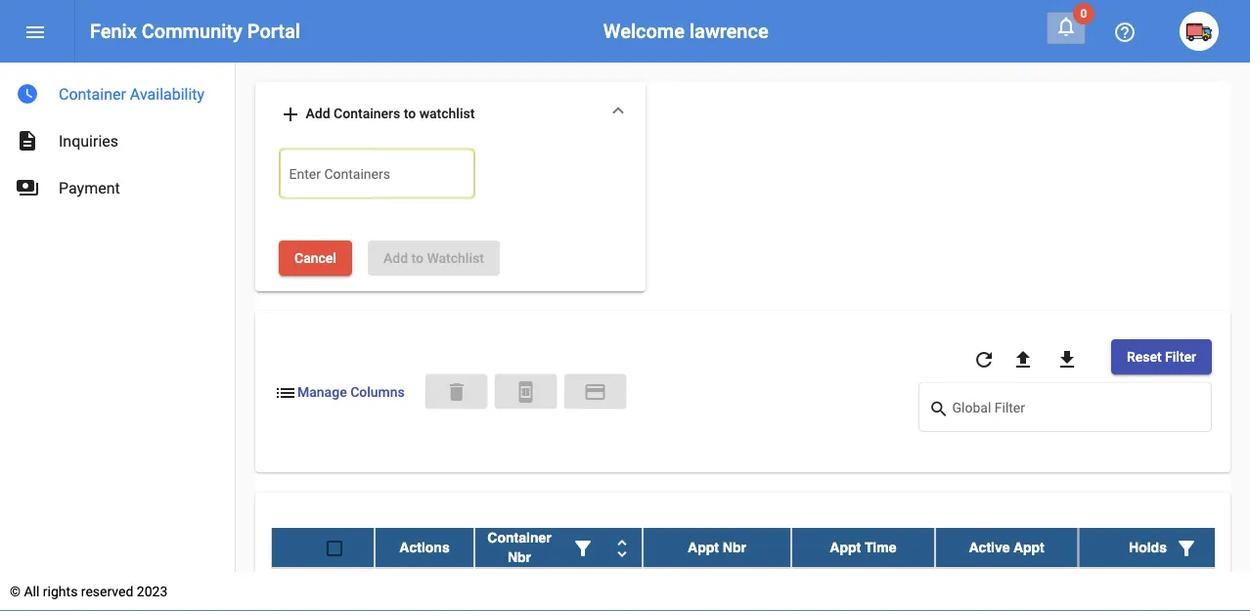Task type: describe. For each thing, give the bounding box(es) containing it.
add to watchlist button
[[368, 241, 500, 276]]

active appt
[[969, 540, 1045, 555]]

no color image containing description
[[16, 129, 39, 153]]

container for availability
[[59, 85, 126, 103]]

unfold_more for holds
[[1214, 536, 1238, 560]]

no color image inside filter_alt 'popup button'
[[1175, 536, 1199, 560]]

add add containers to watchlist
[[279, 103, 475, 126]]

description
[[16, 129, 39, 153]]

row containing filter_alt
[[271, 528, 1251, 568]]

no color image containing payments
[[16, 176, 39, 200]]

2 row from the top
[[271, 568, 1251, 612]]

active appt column header
[[935, 528, 1079, 567]]

no color image inside help_outline popup button
[[1114, 20, 1137, 44]]

to inside button
[[412, 250, 424, 266]]

delete
[[445, 381, 468, 405]]

containers
[[334, 105, 401, 121]]

refresh button
[[965, 339, 1004, 379]]

manage
[[298, 385, 347, 401]]

delete button
[[425, 374, 488, 410]]

availability
[[130, 85, 205, 103]]

holds
[[1129, 540, 1167, 555]]

fenix
[[90, 20, 137, 43]]

add inside add add containers to watchlist
[[306, 105, 330, 121]]

reset filter button
[[1112, 339, 1213, 375]]

container nbr
[[488, 530, 552, 565]]

file_download button
[[1048, 339, 1087, 379]]

appt for appt nbr
[[688, 540, 719, 555]]

nbr for appt nbr
[[723, 540, 747, 555]]

no color image containing watch_later
[[16, 82, 39, 106]]

unfold_more for container nbr
[[611, 536, 634, 560]]

add
[[279, 103, 302, 126]]

fenix community portal
[[90, 20, 300, 43]]

help_outline
[[1114, 20, 1137, 44]]

no color image for unfold_more
[[572, 536, 595, 560]]

2023
[[137, 584, 168, 600]]

payment button
[[564, 374, 627, 410]]

2 filter_alt from the left
[[1175, 536, 1199, 560]]

Global Watchlist Filter field
[[953, 404, 1202, 419]]

grid containing filter_alt
[[271, 528, 1251, 612]]

no color image containing unfold_more
[[1214, 536, 1238, 560]]

active
[[969, 540, 1010, 555]]

no color image inside payment button
[[584, 381, 607, 405]]

3 appt from the left
[[1014, 540, 1045, 555]]

container for nbr
[[488, 530, 552, 545]]

menu button
[[16, 12, 55, 51]]

payment
[[59, 179, 120, 197]]

no color image for payment
[[514, 381, 538, 405]]

menu
[[23, 20, 47, 44]]

no color image containing search
[[929, 398, 953, 421]]

unfold_more button for holds
[[1207, 528, 1246, 567]]

1 column header from the left
[[475, 528, 643, 567]]

file_upload
[[1012, 348, 1035, 372]]

welcome lawrence
[[604, 20, 769, 43]]

refresh
[[973, 348, 996, 372]]

no color image containing unfold_more
[[611, 536, 634, 560]]

7 cell from the left
[[1079, 568, 1251, 612]]

no color image inside notifications_none popup button
[[1055, 15, 1078, 38]]

community
[[142, 20, 242, 43]]



Task type: vqa. For each thing, say whether or not it's contained in the screenshot.
'Nbr'
yes



Task type: locate. For each thing, give the bounding box(es) containing it.
notifications_none button
[[1047, 12, 1086, 45]]

2 unfold_more button from the left
[[1207, 528, 1246, 567]]

filter_alt button for holds
[[1167, 528, 1207, 567]]

no color image inside menu button
[[23, 20, 47, 44]]

reset
[[1127, 349, 1162, 365]]

holds filter_alt
[[1129, 536, 1199, 560]]

no color image
[[514, 381, 538, 405], [572, 536, 595, 560], [1214, 536, 1238, 560]]

filter_alt button
[[564, 528, 603, 567], [1167, 528, 1207, 567]]

payment
[[584, 381, 607, 405]]

no color image containing file_upload
[[1012, 348, 1035, 372]]

reserved
[[81, 584, 133, 600]]

1 horizontal spatial nbr
[[723, 540, 747, 555]]

appt inside "column header"
[[830, 540, 861, 555]]

no color image containing list
[[274, 381, 298, 405]]

0 horizontal spatial unfold_more
[[611, 536, 634, 560]]

file_download
[[1056, 348, 1079, 372]]

watch_later
[[16, 82, 39, 106]]

2 appt from the left
[[830, 540, 861, 555]]

appt nbr
[[688, 540, 747, 555]]

rights
[[43, 584, 78, 600]]

2 cell from the left
[[375, 568, 475, 612]]

1 filter_alt button from the left
[[564, 528, 603, 567]]

unfold_more button
[[603, 528, 642, 567], [1207, 528, 1246, 567]]

add left watchlist
[[384, 250, 408, 266]]

column header
[[475, 528, 643, 567], [1079, 528, 1251, 567]]

add right add
[[306, 105, 330, 121]]

welcome
[[604, 20, 685, 43]]

0 horizontal spatial filter_alt
[[572, 536, 595, 560]]

book_online button
[[495, 374, 557, 410]]

no color image containing menu
[[23, 20, 47, 44]]

0 vertical spatial to
[[404, 105, 416, 121]]

1 horizontal spatial container
[[488, 530, 552, 545]]

1 horizontal spatial column header
[[1079, 528, 1251, 567]]

no color image inside file_upload button
[[1012, 348, 1035, 372]]

search
[[929, 399, 950, 419]]

cancel
[[295, 250, 337, 266]]

no color image right holds filter_alt
[[1214, 536, 1238, 560]]

all
[[24, 584, 40, 600]]

no color image containing filter_alt
[[1175, 536, 1199, 560]]

no color image right delete
[[514, 381, 538, 405]]

add inside add to watchlist button
[[384, 250, 408, 266]]

None text field
[[289, 168, 465, 187]]

container inside navigation
[[59, 85, 126, 103]]

appt for appt time
[[830, 540, 861, 555]]

navigation containing watch_later
[[0, 63, 235, 211]]

no color image inside refresh 'button'
[[973, 348, 996, 372]]

appt time
[[830, 540, 897, 555]]

1 horizontal spatial filter_alt
[[1175, 536, 1199, 560]]

2 column header from the left
[[1079, 528, 1251, 567]]

watchlist
[[419, 105, 475, 121]]

add to watchlist
[[384, 250, 484, 266]]

no color image right container nbr
[[572, 536, 595, 560]]

unfold_more right holds filter_alt
[[1214, 536, 1238, 560]]

©
[[10, 584, 21, 600]]

© all rights reserved 2023
[[10, 584, 168, 600]]

inquiries
[[59, 132, 118, 150]]

portal
[[247, 20, 300, 43]]

nbr
[[723, 540, 747, 555], [508, 549, 531, 565]]

1 unfold_more from the left
[[611, 536, 634, 560]]

no color image containing add
[[279, 103, 302, 126]]

1 cell from the left
[[271, 568, 375, 612]]

2 filter_alt button from the left
[[1167, 528, 1207, 567]]

lawrence
[[690, 20, 769, 43]]

3 cell from the left
[[475, 568, 643, 612]]

filter_alt right container nbr
[[572, 536, 595, 560]]

0 horizontal spatial column header
[[475, 528, 643, 567]]

0 horizontal spatial unfold_more button
[[603, 528, 642, 567]]

filter_alt
[[572, 536, 595, 560], [1175, 536, 1199, 560]]

appt
[[688, 540, 719, 555], [830, 540, 861, 555], [1014, 540, 1045, 555]]

0 horizontal spatial filter_alt button
[[564, 528, 603, 567]]

no color image containing help_outline
[[1114, 20, 1137, 44]]

no color image containing filter_alt
[[572, 536, 595, 560]]

0 vertical spatial container
[[59, 85, 126, 103]]

cancel button
[[279, 241, 352, 276]]

unfold_more left appt nbr
[[611, 536, 634, 560]]

container right actions column header
[[488, 530, 552, 545]]

no color image
[[1055, 15, 1078, 38], [23, 20, 47, 44], [1114, 20, 1137, 44], [16, 82, 39, 106], [279, 103, 302, 126], [16, 129, 39, 153], [16, 176, 39, 200], [973, 348, 996, 372], [1012, 348, 1035, 372], [1056, 348, 1079, 372], [274, 381, 298, 405], [584, 381, 607, 405], [929, 398, 953, 421], [611, 536, 634, 560], [1175, 536, 1199, 560]]

appt nbr column header
[[643, 528, 792, 567]]

0 horizontal spatial appt
[[688, 540, 719, 555]]

no color image containing notifications_none
[[1055, 15, 1078, 38]]

unfold_more button right holds filter_alt
[[1207, 528, 1246, 567]]

1 unfold_more button from the left
[[603, 528, 642, 567]]

row
[[271, 528, 1251, 568], [271, 568, 1251, 612]]

columns
[[350, 385, 405, 401]]

1 horizontal spatial unfold_more
[[1214, 536, 1238, 560]]

container up inquiries at the left
[[59, 85, 126, 103]]

1 horizontal spatial appt
[[830, 540, 861, 555]]

2 unfold_more from the left
[[1214, 536, 1238, 560]]

container
[[59, 85, 126, 103], [488, 530, 552, 545]]

nbr inside container nbr
[[508, 549, 531, 565]]

filter_alt button for container nbr
[[564, 528, 603, 567]]

1 horizontal spatial add
[[384, 250, 408, 266]]

no color image inside book_online button
[[514, 381, 538, 405]]

1 vertical spatial to
[[412, 250, 424, 266]]

0 horizontal spatial nbr
[[508, 549, 531, 565]]

5 cell from the left
[[792, 568, 935, 612]]

filter
[[1166, 349, 1197, 365]]

appt time column header
[[792, 528, 935, 567]]

book_online
[[514, 381, 538, 405]]

nbr for container nbr
[[508, 549, 531, 565]]

no color image containing refresh
[[973, 348, 996, 372]]

1 filter_alt from the left
[[572, 536, 595, 560]]

6 cell from the left
[[935, 568, 1079, 612]]

notifications_none
[[1055, 15, 1078, 38]]

1 horizontal spatial no color image
[[572, 536, 595, 560]]

filter_alt inside filter_alt 'popup button'
[[572, 536, 595, 560]]

to inside add add containers to watchlist
[[404, 105, 416, 121]]

unfold_more button for container nbr
[[603, 528, 642, 567]]

actions column header
[[375, 528, 475, 567]]

4 cell from the left
[[643, 568, 792, 612]]

add
[[306, 105, 330, 121], [384, 250, 408, 266]]

watchlist
[[427, 250, 484, 266]]

0 horizontal spatial container
[[59, 85, 126, 103]]

list manage columns
[[274, 381, 405, 405]]

no color image containing book_online
[[514, 381, 538, 405]]

unfold_more
[[611, 536, 634, 560], [1214, 536, 1238, 560]]

list
[[274, 381, 298, 405]]

unfold_more button left appt nbr
[[603, 528, 642, 567]]

no color image containing file_download
[[1056, 348, 1079, 372]]

1 horizontal spatial filter_alt button
[[1167, 528, 1207, 567]]

2 horizontal spatial no color image
[[1214, 536, 1238, 560]]

navigation
[[0, 63, 235, 211]]

actions
[[400, 540, 450, 555]]

help_outline button
[[1106, 12, 1145, 51]]

0 horizontal spatial no color image
[[514, 381, 538, 405]]

delete image
[[445, 381, 468, 405]]

cell
[[271, 568, 375, 612], [375, 568, 475, 612], [475, 568, 643, 612], [643, 568, 792, 612], [792, 568, 935, 612], [935, 568, 1079, 612], [1079, 568, 1251, 612]]

container availability
[[59, 85, 205, 103]]

0 horizontal spatial add
[[306, 105, 330, 121]]

payments
[[16, 176, 39, 200]]

grid
[[271, 528, 1251, 612]]

0 vertical spatial add
[[306, 105, 330, 121]]

no color image containing payment
[[584, 381, 607, 405]]

time
[[865, 540, 897, 555]]

1 row from the top
[[271, 528, 1251, 568]]

no color image inside file_download button
[[1056, 348, 1079, 372]]

1 vertical spatial container
[[488, 530, 552, 545]]

container inside column header
[[488, 530, 552, 545]]

1 appt from the left
[[688, 540, 719, 555]]

filter_alt right holds at the bottom
[[1175, 536, 1199, 560]]

to
[[404, 105, 416, 121], [412, 250, 424, 266]]

2 horizontal spatial appt
[[1014, 540, 1045, 555]]

1 horizontal spatial unfold_more button
[[1207, 528, 1246, 567]]

file_upload button
[[1004, 339, 1043, 379]]

reset filter
[[1127, 349, 1197, 365]]

no color image inside filter_alt 'popup button'
[[572, 536, 595, 560]]

1 vertical spatial add
[[384, 250, 408, 266]]



